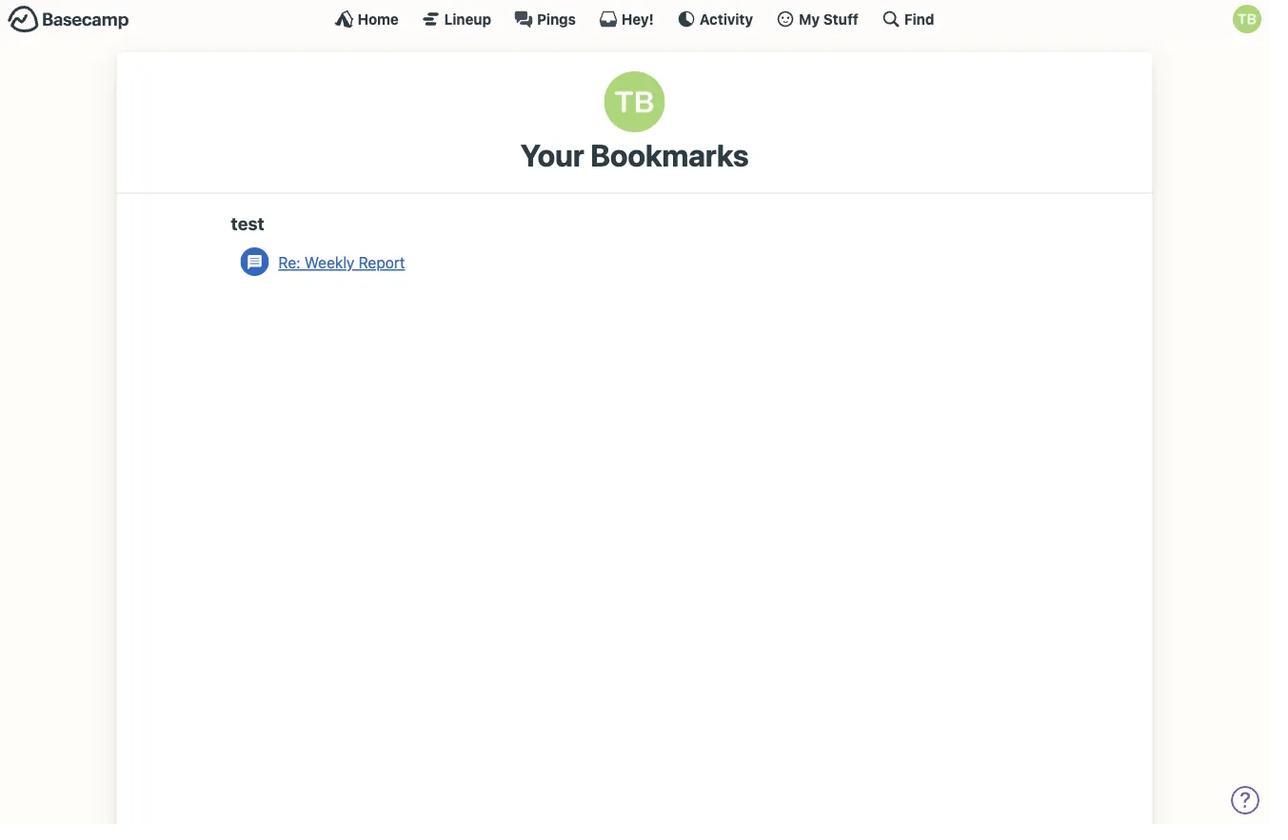 Task type: vqa. For each thing, say whether or not it's contained in the screenshot.
Switch Accounts image
yes



Task type: locate. For each thing, give the bounding box(es) containing it.
lineup link
[[422, 10, 491, 29]]

hey!
[[622, 10, 654, 27]]

stuff
[[823, 10, 859, 27]]

my
[[799, 10, 820, 27]]

weekly
[[305, 254, 355, 272]]

activity
[[700, 10, 753, 27]]

activity link
[[677, 10, 753, 29]]

your
[[520, 137, 584, 173]]

tim burton image
[[604, 71, 665, 132]]

pings
[[537, 10, 576, 27]]

re: weekly report
[[279, 254, 405, 272]]

re: weekly report link
[[240, 244, 1038, 282]]



Task type: describe. For each thing, give the bounding box(es) containing it.
my stuff button
[[776, 10, 859, 29]]

home
[[358, 10, 399, 27]]

pings button
[[514, 10, 576, 29]]

my stuff
[[799, 10, 859, 27]]

re:
[[279, 254, 301, 272]]

home link
[[335, 10, 399, 29]]

for bookmarks image
[[240, 247, 269, 276]]

main element
[[0, 0, 1269, 37]]

test
[[231, 213, 264, 234]]

find button
[[882, 10, 934, 29]]

bookmarks
[[590, 137, 749, 173]]

find
[[904, 10, 934, 27]]

report
[[359, 254, 405, 272]]

switch accounts image
[[8, 5, 129, 34]]

lineup
[[444, 10, 491, 27]]

hey! button
[[599, 10, 654, 29]]

your bookmarks
[[520, 137, 749, 173]]

test link
[[231, 213, 264, 234]]

tim burton image
[[1233, 5, 1262, 33]]



